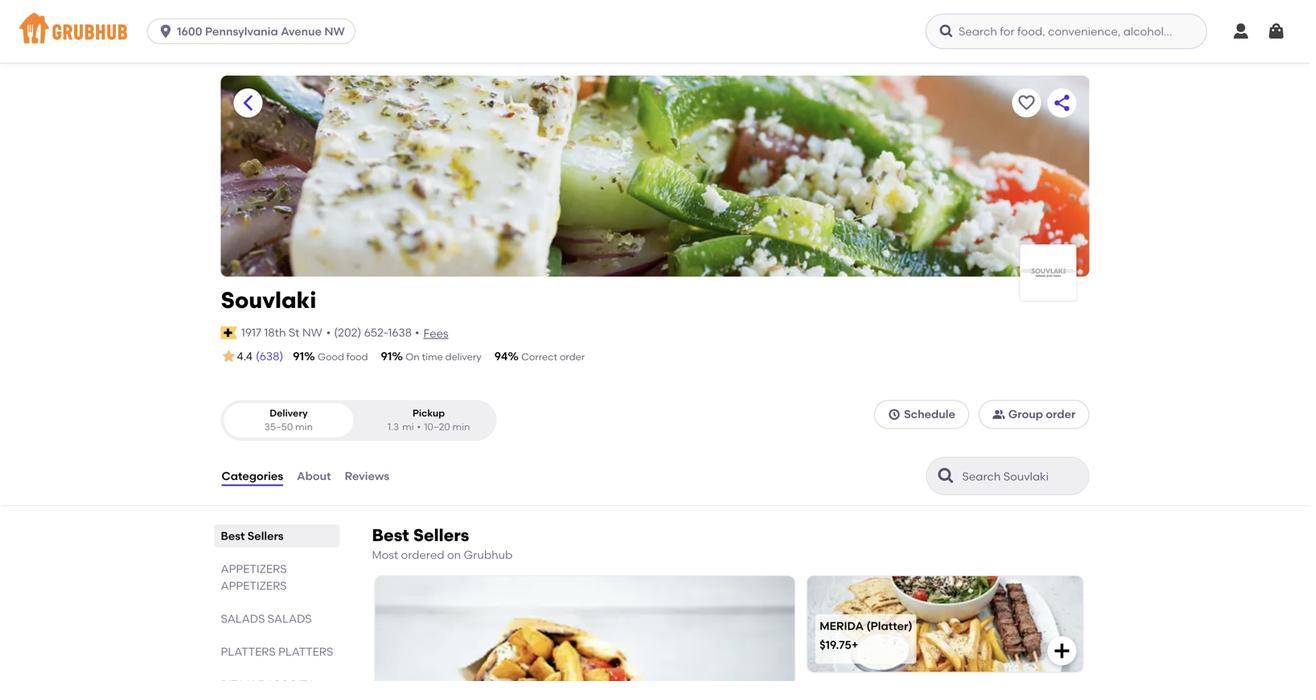 Task type: vqa. For each thing, say whether or not it's contained in the screenshot.
'(638)'
yes



Task type: locate. For each thing, give the bounding box(es) containing it.
ordered
[[401, 548, 444, 562]]

0 horizontal spatial salads
[[221, 612, 265, 626]]

nw
[[324, 25, 345, 38], [302, 326, 322, 340]]

1 vertical spatial nw
[[302, 326, 322, 340]]

1 horizontal spatial sellers
[[413, 525, 469, 546]]

nw right avenue
[[324, 25, 345, 38]]

1 horizontal spatial salads
[[268, 612, 312, 626]]

• left (202)
[[326, 326, 331, 340]]

• right mi
[[417, 421, 421, 433]]

nw inside button
[[302, 326, 322, 340]]

caret left icon image
[[238, 93, 258, 113]]

1638
[[388, 326, 412, 340]]

18th
[[264, 326, 286, 340]]

(202)
[[334, 326, 361, 340]]

delivery 35–50 min
[[265, 407, 313, 433]]

merida
[[820, 619, 864, 633]]

order
[[560, 351, 585, 363], [1046, 407, 1076, 421]]

order inside button
[[1046, 407, 1076, 421]]

91 down st
[[293, 349, 304, 363]]

mi
[[402, 421, 414, 433]]

grubhub
[[464, 548, 513, 562]]

correct
[[521, 351, 557, 363]]

best sellers
[[221, 529, 284, 543]]

salads
[[221, 612, 265, 626], [268, 612, 312, 626]]

0 horizontal spatial sellers
[[248, 529, 284, 543]]

souvlaki logo image
[[1020, 244, 1076, 301]]

1.3
[[387, 421, 399, 433]]

2 appetizers from the top
[[221, 579, 287, 593]]

good food
[[318, 351, 368, 363]]

0 horizontal spatial order
[[560, 351, 585, 363]]

order for group order
[[1046, 407, 1076, 421]]

1 91 from the left
[[293, 349, 304, 363]]

svg image
[[1052, 641, 1072, 661]]

1 horizontal spatial 91
[[381, 349, 392, 363]]

1 horizontal spatial platters
[[278, 645, 333, 659]]

2 min from the left
[[452, 421, 470, 433]]

1600
[[177, 25, 202, 38]]

0 horizontal spatial best
[[221, 529, 245, 543]]

91
[[293, 349, 304, 363], [381, 349, 392, 363]]

0 vertical spatial appetizers
[[221, 562, 287, 576]]

652-
[[364, 326, 388, 340]]

search icon image
[[936, 467, 956, 486]]

Search Souvlaki search field
[[961, 469, 1084, 484]]

on
[[406, 351, 420, 363]]

91 down • (202) 652-1638 • fees
[[381, 349, 392, 363]]

appetizers up salads salads
[[221, 579, 287, 593]]

1 min from the left
[[295, 421, 313, 433]]

best inside best sellers most ordered on grubhub
[[372, 525, 409, 546]]

nw right st
[[302, 326, 322, 340]]

nw inside button
[[324, 25, 345, 38]]

• inside "pickup 1.3 mi • 10–20 min"
[[417, 421, 421, 433]]

platters
[[221, 645, 276, 659], [278, 645, 333, 659]]

•
[[326, 326, 331, 340], [415, 326, 419, 340], [417, 421, 421, 433]]

• (202) 652-1638 • fees
[[326, 326, 448, 340]]

sellers inside best sellers most ordered on grubhub
[[413, 525, 469, 546]]

0 vertical spatial nw
[[324, 25, 345, 38]]

reviews
[[345, 469, 389, 483]]

order right group
[[1046, 407, 1076, 421]]

appetizers
[[221, 562, 287, 576], [221, 579, 287, 593]]

best for best sellers
[[221, 529, 245, 543]]

best up most
[[372, 525, 409, 546]]

1 platters from the left
[[221, 645, 276, 659]]

1 horizontal spatial order
[[1046, 407, 1076, 421]]

0 horizontal spatial min
[[295, 421, 313, 433]]

salads down appetizers appetizers
[[221, 612, 265, 626]]

svg image
[[1231, 22, 1251, 41], [1267, 22, 1286, 41], [158, 23, 174, 39], [939, 23, 955, 39], [888, 408, 901, 421]]

souvlaki
[[221, 287, 316, 314]]

2 salads from the left
[[268, 612, 312, 626]]

sellers up appetizers appetizers
[[248, 529, 284, 543]]

min down delivery
[[295, 421, 313, 433]]

best
[[372, 525, 409, 546], [221, 529, 245, 543]]

nw for 1917 18th st nw
[[302, 326, 322, 340]]

sellers
[[413, 525, 469, 546], [248, 529, 284, 543]]

appetizers down best sellers
[[221, 562, 287, 576]]

1917 18th st nw
[[241, 326, 322, 340]]

avenue
[[281, 25, 322, 38]]

1 appetizers from the top
[[221, 562, 287, 576]]

1 horizontal spatial min
[[452, 421, 470, 433]]

st
[[289, 326, 300, 340]]

0 horizontal spatial 91
[[293, 349, 304, 363]]

91 for on time delivery
[[381, 349, 392, 363]]

main navigation navigation
[[0, 0, 1310, 63]]

svg image inside '1600 pennsylvania avenue nw' button
[[158, 23, 174, 39]]

2 91 from the left
[[381, 349, 392, 363]]

0 vertical spatial order
[[560, 351, 585, 363]]

min right 10–20
[[452, 421, 470, 433]]

1917
[[241, 326, 261, 340]]

categories
[[222, 469, 283, 483]]

order for correct order
[[560, 351, 585, 363]]

sellers for best sellers most ordered on grubhub
[[413, 525, 469, 546]]

salads up "platters platters"
[[268, 612, 312, 626]]

0 horizontal spatial nw
[[302, 326, 322, 340]]

min inside delivery 35–50 min
[[295, 421, 313, 433]]

0 horizontal spatial platters
[[221, 645, 276, 659]]

option group
[[221, 400, 497, 441]]

1 vertical spatial order
[[1046, 407, 1076, 421]]

order right correct
[[560, 351, 585, 363]]

• right 1638
[[415, 326, 419, 340]]

categories button
[[221, 447, 284, 505]]

1 vertical spatial appetizers
[[221, 579, 287, 593]]

1 horizontal spatial best
[[372, 525, 409, 546]]

sellers up 'on'
[[413, 525, 469, 546]]

min
[[295, 421, 313, 433], [452, 421, 470, 433]]

best up appetizers appetizers
[[221, 529, 245, 543]]

1 horizontal spatial nw
[[324, 25, 345, 38]]



Task type: describe. For each thing, give the bounding box(es) containing it.
people icon image
[[992, 408, 1005, 421]]

salads salads
[[221, 612, 312, 626]]

best sellers most ordered on grubhub
[[372, 525, 513, 562]]

1917 18th st nw button
[[240, 324, 323, 342]]

save this restaurant image
[[1017, 93, 1036, 113]]

save this restaurant button
[[1012, 88, 1041, 117]]

about
[[297, 469, 331, 483]]

1600 pennsylvania avenue nw
[[177, 25, 345, 38]]

2 platters from the left
[[278, 645, 333, 659]]

on time delivery
[[406, 351, 481, 363]]

most
[[372, 548, 398, 562]]

on
[[447, 548, 461, 562]]

nw for 1600 pennsylvania avenue nw
[[324, 25, 345, 38]]

reviews button
[[344, 447, 390, 505]]

10–20
[[424, 421, 450, 433]]

appetizers appetizers
[[221, 562, 287, 593]]

$19.75
[[820, 638, 852, 652]]

delivery
[[445, 351, 481, 363]]

min inside "pickup 1.3 mi • 10–20 min"
[[452, 421, 470, 433]]

fees
[[423, 327, 448, 340]]

sellers for best sellers
[[248, 529, 284, 543]]

star icon image
[[221, 348, 237, 364]]

option group containing delivery 35–50 min
[[221, 400, 497, 441]]

(638)
[[256, 349, 283, 363]]

platters platters
[[221, 645, 333, 659]]

pennsylvania
[[205, 25, 278, 38]]

schedule
[[904, 407, 955, 421]]

1600 pennsylvania avenue nw button
[[147, 18, 362, 44]]

about button
[[296, 447, 332, 505]]

merida (platter) $19.75 +
[[820, 619, 912, 652]]

correct order
[[521, 351, 585, 363]]

group
[[1008, 407, 1043, 421]]

time
[[422, 351, 443, 363]]

good
[[318, 351, 344, 363]]

91 for good food
[[293, 349, 304, 363]]

94
[[494, 349, 508, 363]]

(platter)
[[866, 619, 912, 633]]

svg image inside schedule button
[[888, 408, 901, 421]]

4.4
[[237, 350, 253, 363]]

(202) 652-1638 button
[[334, 325, 412, 341]]

share icon image
[[1052, 93, 1072, 113]]

Search for food, convenience, alcohol... search field
[[926, 14, 1207, 49]]

group order
[[1008, 407, 1076, 421]]

+
[[852, 638, 858, 652]]

subscription pass image
[[221, 326, 237, 339]]

pickup 1.3 mi • 10–20 min
[[387, 407, 470, 433]]

pickup
[[413, 407, 445, 419]]

group order button
[[979, 400, 1089, 429]]

1 salads from the left
[[221, 612, 265, 626]]

food
[[346, 351, 368, 363]]

35–50
[[265, 421, 293, 433]]

schedule button
[[874, 400, 969, 429]]

delivery
[[270, 407, 308, 419]]

fees button
[[423, 325, 449, 343]]

best for best sellers most ordered on grubhub
[[372, 525, 409, 546]]



